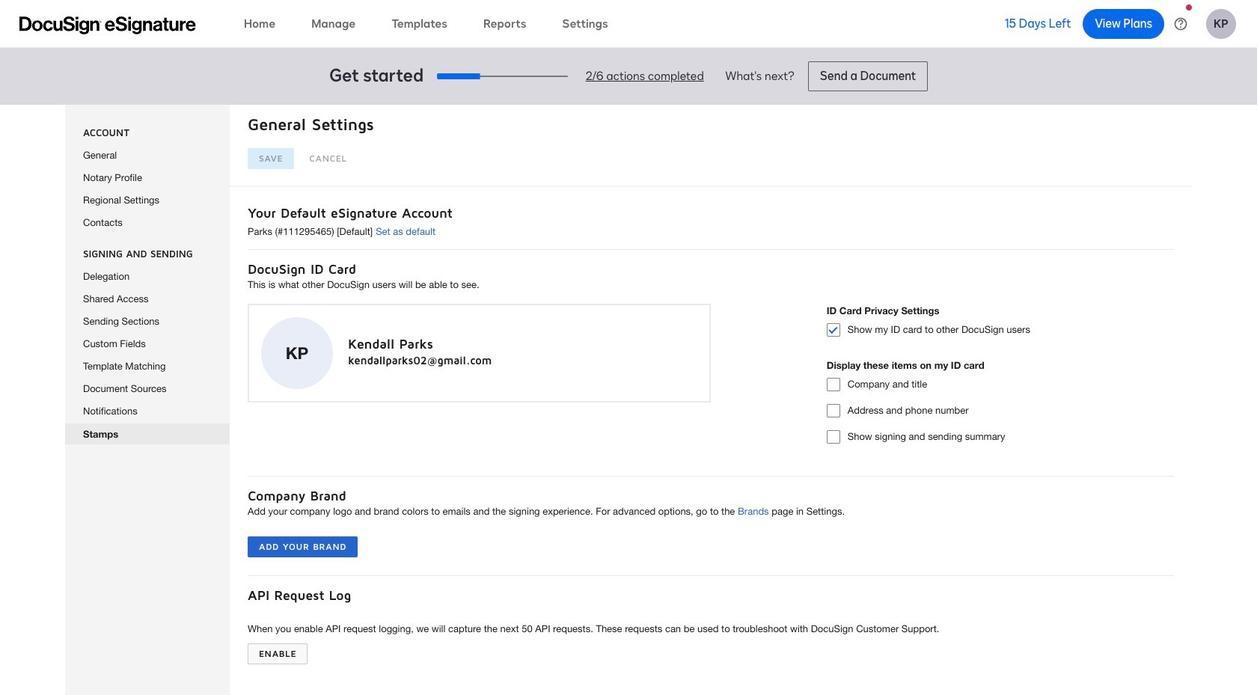 Task type: describe. For each thing, give the bounding box(es) containing it.
docusign esignature image
[[19, 16, 196, 34]]

upload or change your profile image image
[[286, 341, 309, 366]]



Task type: vqa. For each thing, say whether or not it's contained in the screenshot.
DocuSign eSignature image on the left of page
yes



